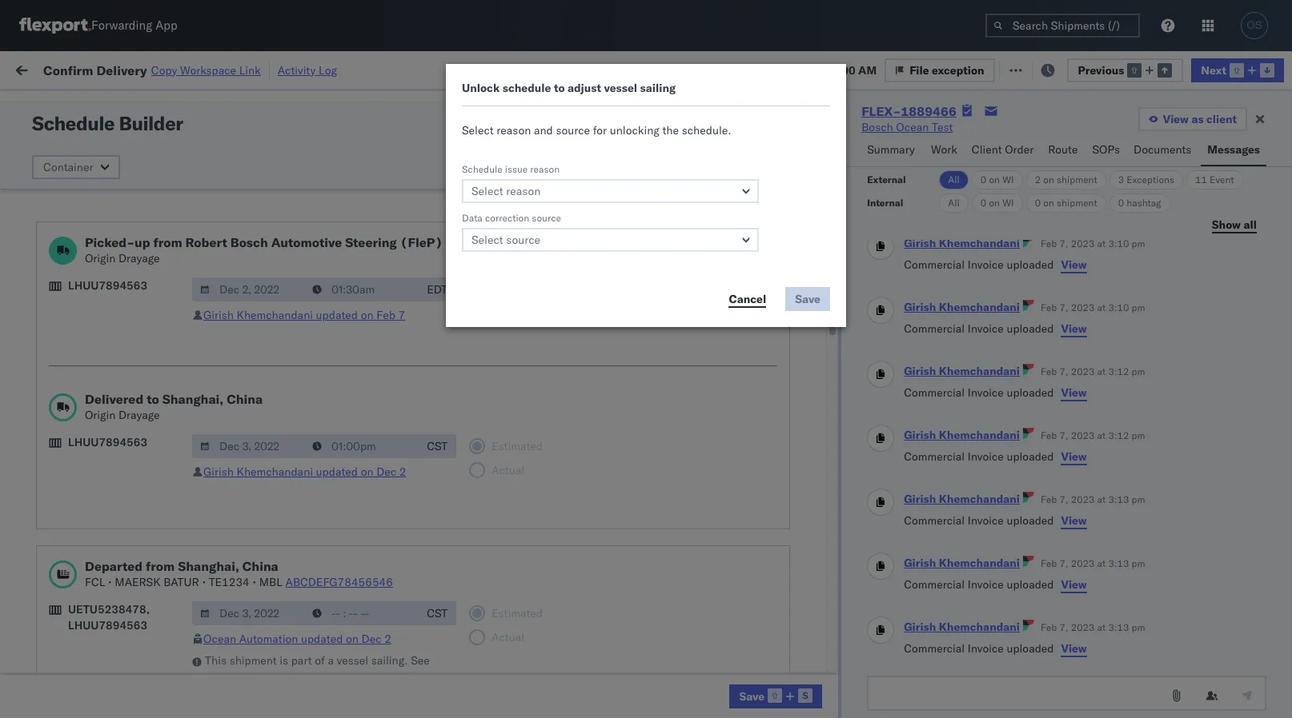 Task type: vqa. For each thing, say whether or not it's contained in the screenshot.
"Container" in the Container Numbers button
yes



Task type: describe. For each thing, give the bounding box(es) containing it.
data
[[462, 212, 483, 224]]

11:30 for schedule delivery appointment
[[258, 548, 289, 562]]

save
[[739, 690, 765, 704]]

upload for second upload customs clearance documents button from the bottom
[[37, 152, 73, 166]]

3 integration test account - karl lagerfeld from the top
[[698, 654, 907, 668]]

6 girish khemchandani button from the top
[[904, 556, 1020, 571]]

exceptions
[[1127, 174, 1175, 186]]

5 girish khemchandani button from the top
[[904, 492, 1020, 507]]

2 karl from the top
[[835, 583, 856, 598]]

uploaded for 5th girish khemchandani button from the top
[[1007, 514, 1054, 528]]

3 schedule pickup from los angeles, ca from the top
[[37, 328, 216, 358]]

1 ca from the top
[[37, 238, 52, 253]]

test123456 for 6th schedule pickup from los angeles, ca link from the bottom of the page
[[1090, 231, 1158, 245]]

this shipment is part of a vessel sailing. see maersk batur for details.
[[205, 654, 430, 685]]

commercial invoice uploaded view for 7th girish khemchandani button from the bottom
[[904, 258, 1087, 272]]

schedule.
[[682, 123, 731, 138]]

updated for departed from shanghai, china
[[301, 632, 343, 647]]

2 schedule pickup from los angeles, ca button from the top
[[37, 257, 227, 290]]

test123456 for fifth schedule pickup from los angeles, ca link from the bottom of the page
[[1090, 266, 1158, 281]]

11:30 for schedule pickup from rotterdam, netherlands
[[258, 583, 289, 598]]

1 girish khemchandani button from the top
[[904, 236, 1020, 251]]

batch action
[[1202, 62, 1271, 76]]

invoice for 5th girish khemchandani button from the top
[[968, 514, 1004, 528]]

2:59 am edt, nov 5, 2022 for 6th schedule pickup from los angeles, ca button from the bottom
[[258, 231, 398, 245]]

schedule pickup from rotterdam, netherlands button
[[37, 574, 227, 607]]

1846748 for upload customs clearance documents
[[918, 372, 967, 386]]

part
[[291, 654, 312, 668]]

view inside view as client button
[[1163, 112, 1189, 126]]

23, for rotterdam,
[[360, 583, 377, 598]]

consignee inside 'button'
[[698, 130, 744, 143]]

am for fifth schedule pickup from los angeles, ca link from the bottom of the page
[[285, 266, 303, 281]]

view as client
[[1163, 112, 1237, 126]]

resize handle column header for client name button
[[671, 124, 690, 719]]

1 vertical spatial work
[[931, 143, 957, 157]]

pm for confirm pickup from los angeles, ca
[[285, 478, 302, 492]]

--
[[1090, 618, 1104, 633]]

lhuu7894563, for schedule pickup from los angeles, ca
[[986, 407, 1069, 421]]

sops
[[1092, 143, 1120, 157]]

1 test123456 from the top
[[1090, 196, 1158, 210]]

delivery for 11:30 pm est, jan 23, 2023
[[87, 547, 128, 562]]

feb 7, 2023 at 3:13 pm for 5th girish khemchandani button from the top
[[1041, 494, 1145, 506]]

0 down client order button
[[981, 174, 987, 186]]

1 1846748 from the top
[[918, 196, 967, 210]]

5 pm from the top
[[1132, 494, 1145, 506]]

ocean fcl for schedule delivery appointment link associated with 11:30 pm est, jan 23, 2023
[[490, 548, 546, 562]]

3 3:13 from the top
[[1108, 622, 1129, 634]]

3 schedule pickup from los angeles, ca button from the top
[[37, 327, 227, 361]]

3 flex-1846748 from the top
[[884, 266, 967, 281]]

khemchandani for girish khemchandani updated on feb 7 button
[[237, 308, 313, 323]]

ceau7522281, hlxu6269489, hlxu8034992 for fifth schedule pickup from los angeles, ca link from the bottom of the page
[[986, 266, 1235, 280]]

2 account from the top
[[780, 583, 823, 598]]

0 horizontal spatial for
[[154, 99, 167, 111]]

2022 for confirm pickup from los angeles, ca link in the bottom left of the page
[[376, 478, 404, 492]]

5 schedule pickup from los angeles, ca from the top
[[37, 504, 216, 534]]

fcl for schedule delivery appointment link associated with 11:30 pm est, jan 23, 2023
[[526, 548, 546, 562]]

delivery up picked-
[[87, 195, 128, 209]]

13,
[[353, 513, 371, 527]]

1 flex-1846748 from the top
[[884, 196, 967, 210]]

by:
[[58, 98, 73, 112]]

1 integration from the top
[[698, 548, 753, 562]]

on up 11:30 pm est, jan 28, 2023
[[346, 632, 359, 647]]

-- : -- -- text field for picked-up from robert bosch automotive steering (flep)
[[304, 278, 418, 302]]

flexport demo consignee
[[594, 513, 725, 527]]

this
[[205, 654, 227, 668]]

24,
[[811, 63, 828, 77]]

angeles, for 1st schedule pickup from los angeles, ca link from the bottom of the page
[[172, 610, 216, 624]]

28,
[[360, 654, 377, 668]]

4 schedule pickup from los angeles, ca from the top
[[37, 398, 216, 429]]

delivered
[[85, 391, 144, 408]]

4 integration from the top
[[698, 689, 753, 703]]

1 3:13 from the top
[[1108, 494, 1129, 506]]

external
[[867, 174, 906, 186]]

2 resize handle column header from the left
[[407, 124, 426, 719]]

view as client button
[[1138, 107, 1247, 131]]

uetu5238478,
[[68, 603, 150, 617]]

1 ceau7522281, from the top
[[986, 195, 1069, 210]]

app
[[155, 18, 177, 33]]

1 lagerfeld from the top
[[859, 548, 907, 562]]

2 horizontal spatial 2
[[1035, 174, 1041, 186]]

mbl/mawb numbers button
[[1082, 127, 1267, 143]]

container for container numbers
[[986, 124, 1029, 136]]

documents button
[[1127, 135, 1201, 167]]

0 vertical spatial source
[[556, 123, 590, 138]]

invoice for second girish khemchandani button from the bottom of the page
[[968, 578, 1004, 592]]

2 • from the left
[[202, 576, 206, 590]]

2 2:59 from the top
[[258, 231, 282, 245]]

from for 1st schedule pickup from los angeles, ca link from the bottom of the page
[[125, 610, 148, 624]]

0 horizontal spatial exception
[[932, 63, 984, 77]]

1 upload customs clearance documents from the top
[[37, 152, 175, 182]]

1 horizontal spatial file exception
[[1018, 62, 1093, 76]]

forwarding
[[91, 18, 152, 33]]

schedule delivery appointment for 2:59 am edt, nov 5, 2022
[[37, 301, 197, 315]]

2 3:13 from the top
[[1108, 558, 1129, 570]]

all
[[1244, 217, 1257, 232]]

confirm pickup from los angeles, ca button
[[37, 468, 227, 502]]

1 nov from the top
[[334, 196, 355, 210]]

11:30 pm est, jan 23, 2023 for schedule delivery appointment
[[258, 548, 407, 562]]

3 integration from the top
[[698, 654, 753, 668]]

1 ocean fcl from the top
[[490, 161, 546, 175]]

6 schedule pickup from los angeles, ca link from the top
[[37, 609, 227, 641]]

ceau7522281, hlxu6269489, hlxu8034992 for third schedule pickup from los angeles, ca link
[[986, 336, 1235, 351]]

delivery for 2:59 am est, dec 14, 2022
[[87, 442, 128, 456]]

origin inside delivered to shanghai, china origin drayage
[[85, 408, 116, 423]]

1 integration test account - karl lagerfeld from the top
[[698, 548, 907, 562]]

progress
[[251, 99, 291, 111]]

from for fifth schedule pickup from los angeles, ca link from the bottom of the page
[[125, 257, 148, 272]]

maersk inside the departed from shanghai, china fcl • maersk batur • te1234 • mbl abcdefg78456546
[[115, 576, 161, 590]]

ocean fcl for third schedule pickup from los angeles, ca link
[[490, 337, 546, 351]]

1 schedule pickup from los angeles, ca from the top
[[37, 222, 216, 253]]

1 schedule pickup from los angeles, ca button from the top
[[37, 221, 227, 255]]

1 pm from the top
[[1132, 238, 1145, 250]]

6 schedule pickup from los angeles, ca button from the top
[[37, 609, 227, 642]]

1 girish khemchandani from the top
[[904, 236, 1020, 251]]

14, for schedule pickup from los angeles, ca
[[357, 407, 374, 422]]

4 girish khemchandani button from the top
[[904, 428, 1020, 443]]

9:00
[[831, 63, 856, 77]]

os
[[1247, 19, 1262, 31]]

lhuu7894563, for confirm pickup from los angeles, ca
[[986, 477, 1069, 492]]

origin inside picked-up from robert bosch automotive steering (flep) origin drayage
[[85, 251, 116, 266]]

maeu9736123
[[1090, 513, 1171, 527]]

ocean fcl for schedule delivery appointment link related to 2:59 am est, dec 14, 2022
[[490, 442, 546, 457]]

forwarding app
[[91, 18, 177, 33]]

batch
[[1202, 62, 1233, 76]]

am right 9:00
[[858, 63, 877, 77]]

1 horizontal spatial vessel
[[604, 81, 637, 95]]

actions
[[1232, 130, 1265, 143]]

nov for fifth schedule pickup from los angeles, ca link from the bottom of the page
[[334, 266, 355, 281]]

maersk batur link
[[205, 669, 293, 685]]

pm for schedule delivery appointment
[[292, 548, 309, 562]]

1 2:59 am edt, nov 5, 2022 from the top
[[258, 196, 398, 210]]

3 pm from the top
[[1132, 366, 1145, 378]]

client name button
[[586, 127, 674, 143]]

1 upload customs clearance documents button from the top
[[37, 151, 227, 185]]

2 3:10 from the top
[[1108, 302, 1129, 314]]

customs for 1st upload customs clearance documents button from the bottom of the page
[[76, 363, 121, 377]]

feb for 5th girish khemchandani button from the bottom
[[1041, 366, 1057, 378]]

from inside the departed from shanghai, china fcl • maersk batur • te1234 • mbl abcdefg78456546
[[146, 559, 175, 575]]

fcl for schedule delivery appointment link related to 2:59 am est, dec 14, 2022
[[526, 442, 546, 457]]

2 upload customs clearance documents button from the top
[[37, 362, 227, 396]]

schedule delivery appointment button for 2:59 am est, dec 14, 2022
[[37, 441, 197, 458]]

id
[[879, 130, 888, 143]]

0 vertical spatial flex-1889466
[[862, 103, 957, 119]]

angeles, for confirm pickup from los angeles, ca link in the bottom left of the page
[[165, 469, 209, 483]]

1846748 for schedule pickup from los angeles, ca
[[918, 231, 967, 245]]

on down caiu7969337
[[989, 197, 1000, 209]]

4 pm from the top
[[1132, 430, 1145, 442]]

1 horizontal spatial exception
[[1041, 62, 1093, 76]]

2 lagerfeld from the top
[[859, 583, 907, 598]]

lhuu7894563 for delivered to shanghai, china
[[68, 436, 147, 450]]

0 left hashtag
[[1118, 197, 1124, 209]]

due
[[764, 63, 784, 77]]

2 feb 7, 2023 at 3:12 pm from the top
[[1041, 430, 1145, 442]]

1 flex-2130387 from the top
[[884, 548, 967, 562]]

7 ca from the top
[[37, 626, 52, 640]]

schedule for first schedule delivery appointment link from the top
[[37, 195, 84, 209]]

show
[[1212, 217, 1241, 232]]

0 down caiu7969337
[[981, 197, 987, 209]]

abcd1234560
[[986, 618, 1066, 632]]

1 hlxu6269489, from the top
[[1071, 195, 1153, 210]]

est, for 1st schedule pickup from los angeles, ca link from the bottom of the page
[[306, 618, 330, 633]]

3 account from the top
[[780, 654, 823, 668]]

as
[[1192, 112, 1204, 126]]

client order
[[972, 143, 1034, 157]]

2 clearance from the top
[[124, 363, 175, 377]]

6 ca from the top
[[37, 520, 52, 534]]

0 horizontal spatial file
[[910, 63, 929, 77]]

delivery up ready
[[96, 62, 147, 78]]

of
[[315, 654, 325, 668]]

4 edt, from the top
[[306, 301, 331, 316]]

view button for second girish khemchandani button from the bottom of the page
[[1060, 577, 1088, 593]]

on down client order button
[[989, 174, 1000, 186]]

drayage inside picked-up from robert bosch automotive steering (flep) origin drayage
[[119, 251, 160, 266]]

6 girish khemchandani from the top
[[904, 556, 1020, 571]]

lock
[[486, 155, 510, 170]]

commercial for second girish khemchandani button from the bottom of the page
[[904, 578, 965, 592]]

am up automotive
[[285, 196, 303, 210]]

1 feb 7, 2023 at 3:12 pm from the top
[[1041, 366, 1145, 378]]

test inside the bosch ocean test link
[[932, 120, 953, 135]]

7 2:59 from the top
[[258, 513, 282, 527]]

4 2:59 from the top
[[258, 301, 282, 316]]

khemchandani for fourth girish khemchandani button from the top of the page
[[939, 428, 1020, 443]]

6 2:59 from the top
[[258, 442, 282, 457]]

est, for 2nd schedule pickup from los angeles, ca link from the bottom of the page
[[306, 513, 330, 527]]

batur inside the departed from shanghai, china fcl • maersk batur • te1234 • mbl abcdefg78456546
[[163, 576, 199, 590]]

7, for fourth girish khemchandani button from the top of the page
[[1060, 430, 1068, 442]]

jan for flex-1893174
[[333, 513, 351, 527]]

test123456 for 1st upload customs clearance documents button from the bottom of the page's the "upload customs clearance documents" link
[[1090, 372, 1158, 386]]

departed
[[85, 559, 143, 575]]

summary button
[[861, 135, 925, 167]]

schedule builder
[[32, 111, 183, 135]]

6 pm from the top
[[1132, 558, 1145, 570]]

abcdefg78456546 button
[[285, 576, 393, 590]]

flex-1889466 for 7:00 pm est, dec 23, 2022
[[884, 478, 967, 492]]

3 1846748 from the top
[[918, 266, 967, 281]]

2130387 for 11:30 pm est, jan 28, 2023
[[918, 654, 967, 668]]

container button
[[32, 155, 120, 179]]

numbers for container numbers
[[986, 137, 1026, 149]]

3 schedule pickup from los angeles, ca link from the top
[[37, 327, 227, 359]]

appointment for 11:30 pm est, jan 23, 2023
[[131, 547, 197, 562]]

import work
[[136, 62, 203, 76]]

drayage inside delivered to shanghai, china origin drayage
[[119, 408, 160, 423]]

gvcu5265864 for schedule delivery appointment
[[986, 548, 1065, 562]]

details.
[[313, 670, 350, 685]]

ceau7522281, for 1st upload customs clearance documents button from the bottom of the page's the "upload customs clearance documents" link
[[986, 371, 1069, 386]]

2 edt, from the top
[[306, 231, 331, 245]]

am for 6th schedule pickup from los angeles, ca link from the bottom of the page
[[285, 231, 303, 245]]

1 • from the left
[[108, 576, 112, 590]]

4 integration test account - karl lagerfeld from the top
[[698, 689, 907, 703]]

batch action button
[[1177, 57, 1282, 81]]

0 vertical spatial 1889466
[[901, 103, 957, 119]]

1 horizontal spatial to
[[554, 81, 565, 95]]

invoice for 6th girish khemchandani button from the bottom
[[968, 322, 1004, 336]]

view button for first girish khemchandani button from the bottom
[[1060, 641, 1088, 657]]

pickup for 'schedule pickup from rotterdam, netherlands' link
[[87, 574, 122, 589]]

updated for delivered to shanghai, china
[[316, 465, 358, 480]]

documents for 1st upload customs clearance documents button from the bottom of the page's the "upload customs clearance documents" link
[[37, 379, 95, 393]]

flex-1660288
[[884, 161, 967, 175]]

7, for 6th girish khemchandani button from the bottom
[[1060, 302, 1068, 314]]

from inside picked-up from robert bosch automotive steering (flep) origin drayage
[[153, 235, 182, 251]]

5, for 6th schedule pickup from los angeles, ca button from the bottom
[[357, 231, 368, 245]]

picked-
[[85, 235, 135, 251]]

2 girish khemchandani button from the top
[[904, 300, 1020, 315]]

pickup for 6th schedule pickup from los angeles, ca link from the bottom of the page
[[87, 222, 122, 237]]

snoozed : no
[[335, 99, 392, 111]]

client order button
[[965, 135, 1042, 167]]

flex id
[[858, 130, 888, 143]]

lhuu7894563, uetu5238478 for schedule pickup from los angeles, ca
[[986, 407, 1150, 421]]

pm right is
[[292, 654, 309, 668]]

7 pm from the top
[[1132, 622, 1145, 634]]

3 ca from the top
[[37, 344, 52, 358]]

the
[[662, 123, 679, 138]]

2 girish khemchandani from the top
[[904, 300, 1020, 315]]

rotterdam,
[[151, 574, 208, 589]]

1 schedule delivery appointment from the top
[[37, 195, 197, 209]]

builder
[[119, 111, 183, 135]]

event
[[1210, 174, 1234, 186]]

3 customs from the top
[[76, 645, 121, 659]]

client name
[[594, 130, 648, 143]]

2 integration from the top
[[698, 583, 753, 598]]

am for 2nd schedule pickup from los angeles, ca link from the bottom of the page
[[285, 513, 303, 527]]

3 upload customs clearance documents from the top
[[37, 645, 175, 675]]

angeles, for 6th schedule pickup from los angeles, ca link from the bottom of the page
[[172, 222, 216, 237]]

2 horizontal spatial for
[[593, 123, 607, 138]]

resize handle column header for container numbers button
[[1063, 124, 1082, 719]]

5, for schedule delivery appointment button corresponding to 2:59 am edt, nov 5, 2022
[[357, 301, 368, 316]]

2 integration test account - karl lagerfeld from the top
[[698, 583, 907, 598]]

3 girish khemchandani from the top
[[904, 364, 1020, 379]]

lhuu7894563 inside uetu5238478, lhuu7894563
[[68, 619, 147, 633]]

1 karl from the top
[[835, 548, 856, 562]]

route button
[[1042, 135, 1086, 167]]

snoozed
[[335, 99, 372, 111]]

3 edt, from the top
[[306, 266, 331, 281]]

1 vertical spatial source
[[532, 212, 561, 224]]

girish khemchandani updated on dec 2 button
[[203, 465, 406, 480]]

due dec 24, 9:00 am
[[764, 63, 877, 77]]

1 schedule delivery appointment link from the top
[[37, 194, 197, 210]]

MMM D, YYYY text field
[[192, 435, 306, 459]]

11
[[1195, 174, 1207, 186]]

commercial for 5th girish khemchandani button from the bottom
[[904, 386, 965, 400]]

1 vertical spatial reason
[[530, 163, 560, 175]]

feb 7, 2023 at 3:13 pm for first girish khemchandani button from the bottom
[[1041, 622, 1145, 634]]

: for snoozed
[[372, 99, 375, 111]]

schedule
[[503, 81, 551, 95]]

save button
[[730, 685, 822, 709]]

(0)
[[261, 62, 281, 76]]

3 girish khemchandani button from the top
[[904, 364, 1020, 379]]

schedule delivery appointment link for 2:59 am est, dec 14, 2022
[[37, 441, 197, 457]]

0 hashtag
[[1118, 197, 1161, 209]]

3 resize handle column header from the left
[[463, 124, 482, 719]]

flex
[[858, 130, 876, 143]]

flex-1889466 for 2:59 am est, dec 14, 2022
[[884, 442, 967, 457]]

schedule pickup from rotterdam, netherlands link
[[37, 574, 227, 606]]

3
[[1118, 174, 1124, 186]]

message (0)
[[216, 62, 281, 76]]

resize handle column header for workitem button
[[229, 124, 248, 719]]

2 on shipment
[[1035, 174, 1097, 186]]

7 girish khemchandani button from the top
[[904, 620, 1020, 635]]

Select reason text field
[[462, 179, 759, 203]]

name
[[622, 130, 648, 143]]

bosch inside picked-up from robert bosch automotive steering (flep) origin drayage
[[230, 235, 268, 251]]

4 account from the top
[[780, 689, 823, 703]]

4 girish khemchandani from the top
[[904, 428, 1020, 443]]

0 on shipment
[[1035, 197, 1097, 209]]

os button
[[1236, 7, 1273, 44]]

activity log button
[[278, 61, 337, 79]]

work
[[46, 58, 87, 80]]

1 ceau7522281, hlxu6269489, hlxu8034992 from the top
[[986, 195, 1235, 210]]

3 clearance from the top
[[124, 645, 175, 659]]

am for schedule delivery appointment link associated with 2:59 am edt, nov 5, 2022
[[285, 301, 303, 316]]

1 account from the top
[[780, 548, 823, 562]]

5 schedule pickup from los angeles, ca link from the top
[[37, 503, 227, 535]]

commercial invoice uploaded view for first girish khemchandani button from the bottom
[[904, 642, 1087, 656]]

1662119
[[918, 618, 967, 633]]

shipment inside this shipment is part of a vessel sailing. see maersk batur for details.
[[229, 654, 277, 668]]

3 upload customs clearance documents link from the top
[[37, 644, 227, 676]]

Search Shipments (/) text field
[[986, 14, 1140, 38]]

jan up 25,
[[339, 583, 357, 598]]

(flep)
[[400, 235, 443, 251]]

mode
[[490, 130, 515, 143]]

3 karl from the top
[[835, 654, 856, 668]]

mode button
[[482, 127, 570, 143]]



Task type: locate. For each thing, give the bounding box(es) containing it.
1 vertical spatial clearance
[[124, 363, 175, 377]]

maersk inside this shipment is part of a vessel sailing. see maersk batur for details.
[[205, 670, 253, 685]]

7 girish khemchandani from the top
[[904, 620, 1020, 635]]

exception up flex-1889466 link
[[932, 63, 984, 77]]

2 vertical spatial 3:13
[[1108, 622, 1129, 634]]

numbers
[[1149, 130, 1188, 143], [986, 137, 1026, 149]]

pm
[[285, 478, 302, 492], [292, 548, 309, 562], [292, 583, 309, 598], [292, 654, 309, 668]]

commercial for 7th girish khemchandani button from the bottom
[[904, 258, 965, 272]]

: left no on the left top of page
[[372, 99, 375, 111]]

delivery for 2:59 am edt, nov 5, 2022
[[87, 301, 128, 315]]

a
[[328, 654, 334, 668]]

1889466 for 2:59 am est, dec 14, 2022
[[918, 442, 967, 457]]

3 2130387 from the top
[[918, 654, 967, 668]]

1 2:59 from the top
[[258, 196, 282, 210]]

2 appointment from the top
[[131, 301, 197, 315]]

1 vertical spatial for
[[593, 123, 607, 138]]

on down "2 on shipment"
[[1043, 197, 1054, 209]]

1 schedule pickup from los angeles, ca link from the top
[[37, 221, 227, 253]]

for up builder
[[154, 99, 167, 111]]

delivery
[[96, 62, 147, 78], [87, 195, 128, 209], [87, 301, 128, 315], [87, 442, 128, 456], [87, 547, 128, 562]]

1 vertical spatial customs
[[76, 363, 121, 377]]

feb for 5th girish khemchandani button from the top
[[1041, 494, 1057, 506]]

1 horizontal spatial container
[[986, 124, 1029, 136]]

maeu9408431 for schedule delivery appointment
[[1090, 548, 1171, 562]]

• left mbl
[[253, 576, 256, 590]]

2 vertical spatial updated
[[301, 632, 343, 647]]

11:30 pm est, jan 23, 2023 up abcdefg78456546 button
[[258, 548, 407, 562]]

1 vertical spatial all button
[[939, 194, 969, 213]]

hlxu8034992 for 6th schedule pickup from los angeles, ca link from the bottom of the page
[[1156, 231, 1235, 245]]

am left steering
[[285, 231, 303, 245]]

11:30 pm est, jan 28, 2023
[[258, 654, 407, 668]]

khemchandani for 5th girish khemchandani button from the bottom
[[939, 364, 1020, 379]]

hlxu8034992
[[1156, 195, 1235, 210], [1156, 231, 1235, 245], [1156, 266, 1235, 280], [1156, 301, 1235, 315], [1156, 336, 1235, 351], [1156, 371, 1235, 386]]

1 vertical spatial wi
[[1002, 197, 1014, 209]]

appointment for 2:59 am est, dec 14, 2022
[[131, 442, 197, 456]]

file up flex-1889466 link
[[910, 63, 929, 77]]

schedule pickup from los angeles, ca
[[37, 222, 216, 253], [37, 257, 216, 288], [37, 328, 216, 358], [37, 398, 216, 429], [37, 504, 216, 534], [37, 610, 216, 640]]

on up 13,
[[361, 465, 374, 480]]

5 girish khemchandani from the top
[[904, 492, 1020, 507]]

pm right mbl
[[292, 583, 309, 598]]

container up client order
[[986, 124, 1029, 136]]

2 2130387 from the top
[[918, 583, 967, 598]]

ca inside confirm pickup from los angeles, ca
[[37, 485, 52, 499]]

feb 7, 2023 at 3:13 pm up maeu9736123
[[1041, 494, 1145, 506]]

0 vertical spatial vessel
[[604, 81, 637, 95]]

from down up
[[125, 257, 148, 272]]

china for delivered to shanghai, china
[[227, 391, 263, 408]]

angeles, inside confirm pickup from los angeles, ca
[[165, 469, 209, 483]]

4 ceau7522281, from the top
[[986, 301, 1069, 315]]

bookings test consignee
[[698, 513, 826, 527]]

select reason and source for unlocking the schedule.
[[462, 123, 731, 138]]

0 vertical spatial upload customs clearance documents button
[[37, 151, 227, 185]]

2 vertical spatial -- : -- -- text field
[[304, 602, 418, 626]]

2 view button from the top
[[1060, 321, 1088, 337]]

: for status
[[116, 99, 119, 111]]

4 hlxu8034992 from the top
[[1156, 301, 1235, 315]]

0 vertical spatial flex-2130387
[[884, 548, 967, 562]]

2 1846748 from the top
[[918, 231, 967, 245]]

0 vertical spatial 23,
[[356, 478, 373, 492]]

khemchandani for girish khemchandani updated on dec 2 'button'
[[237, 465, 313, 480]]

MMM D, YYYY text field
[[192, 278, 306, 302], [192, 602, 306, 626]]

0 vertical spatial feb 7, 2023 at 3:13 pm
[[1041, 494, 1145, 506]]

1 horizontal spatial :
[[372, 99, 375, 111]]

container for container
[[43, 160, 93, 175]]

0 vertical spatial mmm d, yyyy text field
[[192, 278, 306, 302]]

updated up of
[[301, 632, 343, 647]]

schedule pickup from los angeles, ca link
[[37, 221, 227, 253], [37, 257, 227, 289], [37, 327, 227, 359], [37, 397, 227, 430], [37, 503, 227, 535], [37, 609, 227, 641]]

from left robert
[[125, 222, 148, 237]]

flex-2130387 for 11:30 pm est, jan 28, 2023
[[884, 654, 967, 668]]

1 horizontal spatial file
[[1018, 62, 1038, 76]]

am down automotive
[[285, 266, 303, 281]]

-- : -- -- text field up 7:00 pm est, dec 23, 2022
[[304, 435, 418, 459]]

0 horizontal spatial work
[[175, 62, 203, 76]]

china inside the departed from shanghai, china fcl • maersk batur • te1234 • mbl abcdefg78456546
[[242, 559, 278, 575]]

1 vertical spatial vessel
[[337, 654, 368, 668]]

5, left 7
[[357, 301, 368, 316]]

cst
[[427, 440, 448, 454], [427, 607, 448, 621]]

2 vertical spatial clearance
[[124, 645, 175, 659]]

blocked,
[[197, 99, 237, 111]]

2:59 am est, dec 14, 2022 up girish khemchandani updated on dec 2 'button'
[[258, 442, 405, 457]]

flex-
[[862, 103, 901, 119], [884, 161, 918, 175], [884, 196, 918, 210], [884, 231, 918, 245], [884, 266, 918, 281], [884, 301, 918, 316], [884, 372, 918, 386], [884, 442, 918, 457], [884, 478, 918, 492], [884, 513, 918, 527], [884, 548, 918, 562], [884, 583, 918, 598], [884, 618, 918, 633], [884, 654, 918, 668]]

2 lhuu7894563, uetu5238478 from the top
[[986, 442, 1150, 456]]

jan for flex-2130387
[[339, 548, 357, 562]]

4 7, from the top
[[1060, 430, 1068, 442]]

message
[[216, 62, 261, 76]]

container inside button
[[986, 124, 1029, 136]]

1 vertical spatial 3:13
[[1108, 558, 1129, 570]]

from inside confirm pickup from los angeles, ca
[[118, 469, 142, 483]]

3:10
[[1108, 238, 1129, 250], [1108, 302, 1129, 314]]

1 vertical spatial 11:30
[[258, 583, 289, 598]]

-- : -- -- text field
[[304, 278, 418, 302], [304, 435, 418, 459], [304, 602, 418, 626]]

to
[[554, 81, 565, 95], [147, 391, 159, 408]]

1 vertical spatial maeu9408431
[[1090, 583, 1171, 598]]

file
[[1018, 62, 1038, 76], [910, 63, 929, 77]]

2 vertical spatial shipment
[[229, 654, 277, 668]]

lhuu7894563 down uetu5238478, in the left of the page
[[68, 619, 147, 633]]

-- : -- -- text field for delivered to shanghai, china
[[304, 435, 418, 459]]

consignee right demo
[[671, 513, 725, 527]]

on left 7
[[361, 308, 374, 323]]

1 vertical spatial 23,
[[360, 548, 377, 562]]

2 for departed from shanghai, china
[[384, 632, 391, 647]]

1 vertical spatial 2
[[399, 465, 406, 480]]

2 2:59 am est, dec 14, 2022 from the top
[[258, 442, 405, 457]]

bosch ocean test link
[[862, 119, 953, 135]]

0 horizontal spatial :
[[116, 99, 119, 111]]

3 commercial from the top
[[904, 386, 965, 400]]

feb
[[1041, 238, 1057, 250], [1041, 302, 1057, 314], [376, 308, 395, 323], [1041, 366, 1057, 378], [1041, 430, 1057, 442], [1041, 494, 1057, 506], [1041, 558, 1057, 570], [1041, 622, 1057, 634]]

est, up details.
[[312, 654, 336, 668]]

shanghai, inside delivered to shanghai, china origin drayage
[[162, 391, 224, 408]]

consignee for flexport demo consignee
[[671, 513, 725, 527]]

commercial invoice uploaded view for 5th girish khemchandani button from the bottom
[[904, 386, 1087, 400]]

1 vertical spatial -- : -- -- text field
[[304, 435, 418, 459]]

0 vertical spatial to
[[554, 81, 565, 95]]

0 vertical spatial upload customs clearance documents
[[37, 152, 175, 182]]

2 vertical spatial 2130387
[[918, 654, 967, 668]]

-- : -- -- text field for departed from shanghai, china
[[304, 602, 418, 626]]

schedule delivery appointment down picked-
[[37, 301, 197, 315]]

flex-1846748 for schedule pickup from los angeles, ca
[[884, 231, 967, 245]]

in
[[240, 99, 249, 111]]

gvcu5265864 down abcd1234560
[[986, 653, 1065, 668]]

25,
[[353, 618, 371, 633]]

1 vertical spatial 0 on wi
[[981, 197, 1014, 209]]

1 gvcu5265864 from the top
[[986, 548, 1065, 562]]

3 • from the left
[[253, 576, 256, 590]]

2 vertical spatial customs
[[76, 645, 121, 659]]

bosch ocean test
[[862, 120, 953, 135], [594, 196, 686, 210], [698, 196, 790, 210], [594, 231, 686, 245], [698, 231, 790, 245], [698, 266, 790, 281], [698, 301, 790, 316], [594, 337, 686, 351], [698, 337, 790, 351], [698, 372, 790, 386], [698, 407, 790, 422], [698, 442, 790, 457], [698, 478, 790, 492]]

delivered to shanghai, china origin drayage
[[85, 391, 263, 423]]

jan right a
[[339, 654, 357, 668]]

pickup for 2nd schedule pickup from los angeles, ca link from the bottom of the page
[[87, 504, 122, 518]]

1 vertical spatial 11:30 pm est, jan 23, 2023
[[258, 583, 407, 598]]

am down picked-up from robert bosch automotive steering (flep) origin drayage
[[285, 301, 303, 316]]

2 7, from the top
[[1060, 302, 1068, 314]]

1 vertical spatial origin
[[85, 408, 116, 423]]

Select source text field
[[462, 228, 759, 252]]

previous
[[1078, 63, 1124, 77]]

2 vertical spatial 11:30
[[258, 654, 289, 668]]

vessel
[[604, 81, 637, 95], [337, 654, 368, 668]]

11:30 pm est, jan 23, 2023 up 2:59 am est, jan 25, 2023
[[258, 583, 407, 598]]

file exception down the "search shipments (/)" text field
[[1018, 62, 1093, 76]]

up
[[135, 235, 150, 251]]

am down girish khemchandani updated on dec 2 at the left of page
[[285, 513, 303, 527]]

1 hlxu8034992 from the top
[[1156, 195, 1235, 210]]

nov left 7
[[334, 301, 355, 316]]

0 vertical spatial upload
[[37, 152, 73, 166]]

2:59 am est, jan 13, 2023
[[258, 513, 401, 527]]

3 2:59 am edt, nov 5, 2022 from the top
[[258, 266, 398, 281]]

resize handle column header for mbl/mawb numbers button
[[1263, 124, 1283, 719]]

759 at risk
[[295, 62, 350, 76]]

mmm d, yyyy text field up automation
[[192, 602, 306, 626]]

est, for schedule delivery appointment link related to 2:59 am est, dec 14, 2022
[[306, 442, 330, 457]]

schedule delivery appointment link up confirm pickup from los angeles, ca
[[37, 441, 197, 457]]

7
[[398, 308, 405, 323]]

jan up abcdefg78456546 button
[[339, 548, 357, 562]]

0 vertical spatial -- : -- -- text field
[[304, 278, 418, 302]]

2 vertical spatial lhuu7894563
[[68, 619, 147, 633]]

2 vertical spatial 23,
[[360, 583, 377, 598]]

3 maeu9408431 from the top
[[1090, 654, 1171, 668]]

clearance down uetu5238478, lhuu7894563
[[124, 645, 175, 659]]

fcl for confirm pickup from los angeles, ca link in the bottom left of the page
[[526, 478, 546, 492]]

pickup inside confirm pickup from los angeles, ca
[[81, 469, 115, 483]]

3 test123456 from the top
[[1090, 266, 1158, 281]]

pickup inside schedule pickup from rotterdam, netherlands
[[87, 574, 122, 589]]

3 upload from the top
[[37, 645, 73, 659]]

2 : from the left
[[372, 99, 375, 111]]

2 ceau7522281, from the top
[[986, 231, 1069, 245]]

0 horizontal spatial •
[[108, 576, 112, 590]]

all button down work button
[[939, 171, 969, 190]]

maersk
[[115, 576, 161, 590], [205, 670, 253, 685]]

angeles, down robert
[[172, 257, 216, 272]]

invoice for 7th girish khemchandani button from the bottom
[[968, 258, 1004, 272]]

see
[[411, 654, 430, 668]]

2 vertical spatial gvcu5265864
[[986, 653, 1065, 668]]

flex-2130387 down flex-1893174
[[884, 548, 967, 562]]

hlxu8034992 for schedule delivery appointment link associated with 2:59 am edt, nov 5, 2022
[[1156, 301, 1235, 315]]

4 karl from the top
[[835, 689, 856, 703]]

all down work button
[[948, 174, 960, 186]]

cancel button
[[719, 287, 776, 311]]

maersk down departed
[[115, 576, 161, 590]]

confirm delivery copy workspace link
[[43, 62, 261, 78]]

2 origin from the top
[[85, 408, 116, 423]]

3 7, from the top
[[1060, 366, 1068, 378]]

3 uploaded from the top
[[1007, 386, 1054, 400]]

ceau7522281, hlxu6269489, hlxu8034992 for schedule delivery appointment link associated with 2:59 am edt, nov 5, 2022
[[986, 301, 1235, 315]]

1 horizontal spatial maersk
[[205, 670, 253, 685]]

1 vertical spatial 3:10
[[1108, 302, 1129, 314]]

wi down caiu7969337
[[1002, 197, 1014, 209]]

shanghai, up mmm d, yyyy text field
[[162, 391, 224, 408]]

5 2:59 from the top
[[258, 407, 282, 422]]

te1234
[[209, 576, 250, 590]]

2:59 am est, jan 25, 2023
[[258, 618, 401, 633]]

angeles, for 3rd schedule pickup from los angeles, ca link from the bottom
[[172, 398, 216, 413]]

source right correction
[[532, 212, 561, 224]]

0 vertical spatial abcdefg78456546
[[1090, 407, 1198, 422]]

shipment for 2 on shipment
[[1057, 174, 1097, 186]]

appointment down delivered to shanghai, china origin drayage
[[131, 442, 197, 456]]

unlocking
[[610, 123, 659, 138]]

schedule inside schedule pickup from rotterdam, netherlands
[[37, 574, 84, 589]]

1 wi from the top
[[1002, 174, 1014, 186]]

on up 0 on shipment at the top right of the page
[[1043, 174, 1054, 186]]

edt,
[[306, 196, 331, 210], [306, 231, 331, 245], [306, 266, 331, 281], [306, 301, 331, 316]]

0 vertical spatial 2:59 am est, dec 14, 2022
[[258, 407, 405, 422]]

1 vertical spatial lhuu7894563,
[[986, 442, 1069, 456]]

from for 2nd schedule pickup from los angeles, ca link from the bottom of the page
[[125, 504, 148, 518]]

fcl for 2nd schedule pickup from los angeles, ca link from the bottom of the page
[[526, 513, 546, 527]]

flex-2130387 down flex-1662119 at the right
[[884, 654, 967, 668]]

pickup for fifth schedule pickup from los angeles, ca link from the bottom of the page
[[87, 257, 122, 272]]

2 for delivered to shanghai, china
[[399, 465, 406, 480]]

0 vertical spatial 3:10
[[1108, 238, 1129, 250]]

numbers inside button
[[1149, 130, 1188, 143]]

select
[[462, 123, 494, 138]]

jan
[[333, 513, 351, 527], [339, 548, 357, 562], [339, 583, 357, 598], [333, 618, 351, 633], [339, 654, 357, 668]]

2022
[[370, 196, 398, 210], [370, 231, 398, 245], [370, 266, 398, 281], [370, 301, 398, 316], [377, 407, 405, 422], [377, 442, 405, 457], [376, 478, 404, 492]]

schedule delivery appointment for 2:59 am est, dec 14, 2022
[[37, 442, 197, 456]]

data correction source
[[462, 212, 561, 224]]

and
[[534, 123, 553, 138]]

wi
[[1002, 174, 1014, 186], [1002, 197, 1014, 209]]

11:30 pm est, jan 23, 2023
[[258, 548, 407, 562], [258, 583, 407, 598]]

1 vertical spatial china
[[242, 559, 278, 575]]

test
[[932, 120, 953, 135], [664, 196, 686, 210], [768, 196, 790, 210], [664, 231, 686, 245], [768, 231, 790, 245], [768, 266, 790, 281], [768, 301, 790, 316], [664, 337, 686, 351], [768, 337, 790, 351], [768, 372, 790, 386], [768, 407, 790, 422], [768, 442, 790, 457], [768, 478, 790, 492], [748, 513, 769, 527], [756, 548, 777, 562], [756, 583, 777, 598], [756, 654, 777, 668], [756, 689, 777, 703]]

shanghai, for from
[[178, 559, 239, 575]]

from inside schedule pickup from rotterdam, netherlands
[[125, 574, 148, 589]]

all down 1660288
[[948, 197, 960, 209]]

0 horizontal spatial maersk
[[115, 576, 161, 590]]

1 origin from the top
[[85, 251, 116, 266]]

delivery up confirm pickup from los angeles, ca
[[87, 442, 128, 456]]

numbers for mbl/mawb numbers
[[1149, 130, 1188, 143]]

demo
[[639, 513, 669, 527]]

hlxu6269489, for third schedule pickup from los angeles, ca link
[[1071, 336, 1153, 351]]

khemchandani for 5th girish khemchandani button from the top
[[939, 492, 1020, 507]]

updated up the 2:59 am est, jan 13, 2023 at the bottom of page
[[316, 465, 358, 480]]

for inside this shipment is part of a vessel sailing. see maersk batur for details.
[[296, 670, 310, 685]]

client for client name
[[594, 130, 620, 143]]

internal
[[867, 197, 903, 209]]

1 vertical spatial upload
[[37, 363, 73, 377]]

flex-2130387 for 11:30 pm est, jan 23, 2023
[[884, 583, 967, 598]]

schedule delivery appointment up confirm pickup from los angeles, ca
[[37, 442, 197, 456]]

no
[[379, 99, 392, 111]]

consignee right bookings
[[772, 513, 826, 527]]

filtered
[[16, 98, 55, 112]]

lhuu7894563, uetu5238478
[[986, 407, 1150, 421], [986, 442, 1150, 456], [986, 477, 1150, 492]]

4 ca from the top
[[37, 414, 52, 429]]

1 lhuu7894563, from the top
[[986, 407, 1069, 421]]

2 ca from the top
[[37, 273, 52, 288]]

2 all button from the top
[[939, 194, 969, 213]]

5 view button from the top
[[1060, 513, 1088, 529]]

3 ceau7522281, hlxu6269489, hlxu8034992 from the top
[[986, 266, 1235, 280]]

0 vertical spatial feb 7, 2023 at 3:12 pm
[[1041, 366, 1145, 378]]

0 vertical spatial 2130387
[[918, 548, 967, 562]]

7 commercial invoice uploaded view from the top
[[904, 642, 1087, 656]]

4 ocean fcl from the top
[[490, 337, 546, 351]]

customs for second upload customs clearance documents button from the bottom
[[76, 152, 121, 166]]

status : ready for work, blocked, in progress
[[88, 99, 291, 111]]

2 vertical spatial flex-1889466
[[884, 478, 967, 492]]

1 vertical spatial flex-1889466
[[884, 442, 967, 457]]

4 nov from the top
[[334, 301, 355, 316]]

1 3:10 from the top
[[1108, 238, 1129, 250]]

3:13 up maeu9736123
[[1108, 494, 1129, 506]]

batur down is
[[256, 670, 293, 685]]

0 vertical spatial lhuu7894563, uetu5238478
[[986, 407, 1150, 421]]

schedule delivery appointment link up picked-
[[37, 194, 197, 210]]

0 vertical spatial confirm
[[43, 62, 93, 78]]

2 pm from the top
[[1132, 302, 1145, 314]]

2 flex-2130387 from the top
[[884, 583, 967, 598]]

commercial invoice uploaded view for fourth girish khemchandani button from the top of the page
[[904, 450, 1087, 464]]

vessel right adjust
[[604, 81, 637, 95]]

fcl for 6th schedule pickup from los angeles, ca link from the bottom of the page
[[526, 231, 546, 245]]

customs down workitem button
[[76, 152, 121, 166]]

1660288
[[918, 161, 967, 175]]

lagerfeld
[[859, 548, 907, 562], [859, 583, 907, 598], [859, 654, 907, 668], [859, 689, 907, 703]]

0 vertical spatial container
[[986, 124, 1029, 136]]

flexport. image
[[19, 18, 91, 34]]

0 vertical spatial customs
[[76, 152, 121, 166]]

feb 7, 2023 at 3:10 pm for 7th girish khemchandani button from the bottom
[[1041, 238, 1145, 250]]

0 vertical spatial origin
[[85, 251, 116, 266]]

resize handle column header for consignee 'button'
[[831, 124, 850, 719]]

1 14, from the top
[[357, 407, 374, 422]]

sailing.
[[371, 654, 408, 668]]

1 : from the left
[[116, 99, 119, 111]]

all for internal
[[948, 197, 960, 209]]

2 upload customs clearance documents link from the top
[[37, 362, 227, 394]]

client left name
[[594, 130, 620, 143]]

5, up steering
[[357, 196, 368, 210]]

4 lagerfeld from the top
[[859, 689, 907, 703]]

2130387 down 1662119
[[918, 654, 967, 668]]

2 vertical spatial maeu9408431
[[1090, 654, 1171, 668]]

6 uploaded from the top
[[1007, 578, 1054, 592]]

1 lhuu7894563 from the top
[[68, 279, 147, 293]]

uetu5238478 for schedule pickup from los angeles, ca
[[1072, 407, 1150, 421]]

uploaded
[[1007, 258, 1054, 272], [1007, 322, 1054, 336], [1007, 386, 1054, 400], [1007, 450, 1054, 464], [1007, 514, 1054, 528], [1007, 578, 1054, 592], [1007, 642, 1054, 656]]

next
[[1201, 63, 1227, 77]]

0 vertical spatial updated
[[316, 308, 358, 323]]

maeu9408431 up zimu3048342
[[1090, 654, 1171, 668]]

angeles, down rotterdam,
[[172, 610, 216, 624]]

1 vertical spatial to
[[147, 391, 159, 408]]

messages button
[[1201, 135, 1267, 167]]

fcl for 1st schedule pickup from los angeles, ca link from the bottom of the page
[[526, 618, 546, 633]]

caiu7969337
[[986, 160, 1062, 175]]

2 test123456 from the top
[[1090, 231, 1158, 245]]

1 horizontal spatial batur
[[256, 670, 293, 685]]

pickup for confirm pickup from los angeles, ca link in the bottom left of the page
[[81, 469, 115, 483]]

3:13
[[1108, 494, 1129, 506], [1108, 558, 1129, 570], [1108, 622, 1129, 634]]

1 2130387 from the top
[[918, 548, 967, 562]]

from for third schedule pickup from los angeles, ca link
[[125, 328, 148, 342]]

workspace
[[180, 63, 236, 77]]

schedule delivery appointment button for 11:30 pm est, jan 23, 2023
[[37, 546, 197, 564]]

import work button
[[130, 51, 209, 87]]

2 nov from the top
[[334, 231, 355, 245]]

3 invoice from the top
[[968, 386, 1004, 400]]

file exception up flex-1889466 link
[[910, 63, 984, 77]]

3 flex-2130387 from the top
[[884, 654, 967, 668]]

2130387 for 11:30 pm est, jan 23, 2023
[[918, 583, 967, 598]]

2130387 up 1662119
[[918, 583, 967, 598]]

2 vertical spatial upload customs clearance documents link
[[37, 644, 227, 676]]

mbl/mawb numbers
[[1090, 130, 1188, 143]]

show all
[[1212, 217, 1257, 232]]

6 ocean fcl from the top
[[490, 478, 546, 492]]

est, up of
[[306, 618, 330, 633]]

container inside button
[[43, 160, 93, 175]]

0 on wi down caiu7969337
[[981, 197, 1014, 209]]

commercial invoice uploaded view for 5th girish khemchandani button from the top
[[904, 514, 1087, 528]]

mmm d, yyyy text field down picked-up from robert bosch automotive steering (flep) origin drayage
[[192, 278, 306, 302]]

•
[[108, 576, 112, 590], [202, 576, 206, 590], [253, 576, 256, 590]]

1 uploaded from the top
[[1007, 258, 1054, 272]]

schedule delivery appointment link down picked-
[[37, 300, 197, 316]]

batur inside this shipment is part of a vessel sailing. see maersk batur for details.
[[256, 670, 293, 685]]

hlxu6269489, for 1st upload customs clearance documents button from the bottom of the page's the "upload customs clearance documents" link
[[1071, 371, 1153, 386]]

-- : -- -- text field up 7
[[304, 278, 418, 302]]

0 vertical spatial gvcu5265864
[[986, 548, 1065, 562]]

0 horizontal spatial numbers
[[986, 137, 1026, 149]]

container
[[986, 124, 1029, 136], [43, 160, 93, 175]]

abcdefg78456546 for schedule delivery appointment
[[1090, 442, 1198, 457]]

schedule delivery appointment up picked-
[[37, 195, 197, 209]]

0 vertical spatial 0 on wi
[[981, 174, 1014, 186]]

0 horizontal spatial file exception
[[910, 63, 984, 77]]

ceau7522281, hlxu6269489, hlxu8034992
[[986, 195, 1235, 210], [986, 231, 1235, 245], [986, 266, 1235, 280], [986, 301, 1235, 315], [986, 336, 1235, 351], [986, 371, 1235, 386]]

hlxu8034992 for fifth schedule pickup from los angeles, ca link from the bottom of the page
[[1156, 266, 1235, 280]]

wi down client order button
[[1002, 174, 1014, 186]]

client
[[594, 130, 620, 143], [972, 143, 1002, 157]]

2 vertical spatial flex-2130387
[[884, 654, 967, 668]]

nov up steering
[[334, 196, 355, 210]]

file exception
[[1018, 62, 1093, 76], [910, 63, 984, 77]]

flex-1889466 button
[[858, 438, 970, 461], [858, 438, 970, 461], [858, 474, 970, 496], [858, 474, 970, 496]]

1 clearance from the top
[[124, 152, 175, 166]]

est, up girish khemchandani updated on dec 2 at the left of page
[[306, 442, 330, 457]]

0 vertical spatial feb 7, 2023 at 3:10 pm
[[1041, 238, 1145, 250]]

1 vertical spatial maersk
[[205, 670, 253, 685]]

jan for flex-1662119
[[333, 618, 351, 633]]

2 gvcu5265864 from the top
[[986, 583, 1065, 597]]

schedule for 3rd schedule pickup from los angeles, ca link from the bottom
[[37, 398, 84, 413]]

shanghai, inside the departed from shanghai, china fcl • maersk batur • te1234 • mbl abcdefg78456546
[[178, 559, 239, 575]]

hlxu6269489, for fifth schedule pickup from los angeles, ca link from the bottom of the page
[[1071, 266, 1153, 280]]

schedule delivery appointment for 11:30 pm est, jan 23, 2023
[[37, 547, 197, 562]]

clearance up delivered to shanghai, china origin drayage
[[124, 363, 175, 377]]

exception down the "search shipments (/)" text field
[[1041, 62, 1093, 76]]

0 vertical spatial china
[[227, 391, 263, 408]]

1 vertical spatial feb 7, 2023 at 3:10 pm
[[1041, 302, 1145, 314]]

schedule delivery appointment link for 2:59 am edt, nov 5, 2022
[[37, 300, 197, 316]]

3 5, from the top
[[357, 266, 368, 281]]

pickup for 3rd schedule pickup from los angeles, ca link from the bottom
[[87, 398, 122, 413]]

maersk down this
[[205, 670, 253, 685]]

2 vertical spatial feb 7, 2023 at 3:13 pm
[[1041, 622, 1145, 634]]

0 vertical spatial work
[[175, 62, 203, 76]]

schedule delivery appointment button up schedule pickup from rotterdam, netherlands
[[37, 546, 197, 564]]

2 vertical spatial uetu5238478
[[1072, 477, 1150, 492]]

china for departed from shanghai, china
[[242, 559, 278, 575]]

test123456 for third schedule pickup from los angeles, ca link
[[1090, 337, 1158, 351]]

angeles, down confirm pickup from los angeles, ca button
[[172, 504, 216, 518]]

from for 6th schedule pickup from los angeles, ca link from the bottom of the page
[[125, 222, 148, 237]]

to inside delivered to shanghai, china origin drayage
[[147, 391, 159, 408]]

4 resize handle column header from the left
[[567, 124, 586, 719]]

1 vertical spatial 2:59 am est, dec 14, 2022
[[258, 442, 405, 457]]

est, up the 2:59 am est, jan 13, 2023 at the bottom of page
[[305, 478, 329, 492]]

1 vertical spatial upload customs clearance documents link
[[37, 362, 227, 394]]

reason right the issue
[[530, 163, 560, 175]]

0 vertical spatial lhuu7894563,
[[986, 407, 1069, 421]]

0 vertical spatial wi
[[1002, 174, 1014, 186]]

fcl inside the departed from shanghai, china fcl • maersk batur • te1234 • mbl abcdefg78456546
[[85, 576, 105, 590]]

customs
[[76, 152, 121, 166], [76, 363, 121, 377], [76, 645, 121, 659]]

0 down "2 on shipment"
[[1035, 197, 1041, 209]]

5 ceau7522281, hlxu6269489, hlxu8034992 from the top
[[986, 336, 1235, 351]]

feb for 7th girish khemchandani button from the bottom
[[1041, 238, 1057, 250]]

1 vertical spatial upload customs clearance documents button
[[37, 362, 227, 396]]

2 schedule delivery appointment from the top
[[37, 301, 197, 315]]

2022 for schedule delivery appointment link associated with 2:59 am edt, nov 5, 2022
[[370, 301, 398, 316]]

upload for 1st upload customs clearance documents button from the bottom of the page
[[37, 363, 73, 377]]

1 vertical spatial feb 7, 2023 at 3:12 pm
[[1041, 430, 1145, 442]]

3 -- : -- -- text field from the top
[[304, 602, 418, 626]]

file down the "search shipments (/)" text field
[[1018, 62, 1038, 76]]

los inside confirm pickup from los angeles, ca
[[144, 469, 162, 483]]

commercial invoice uploaded view for 6th girish khemchandani button from the bottom
[[904, 322, 1087, 336]]

est, for 'schedule pickup from rotterdam, netherlands' link
[[312, 583, 336, 598]]

11 event
[[1195, 174, 1234, 186]]

view button for 5th girish khemchandani button from the top
[[1060, 513, 1088, 529]]

am for 1st schedule pickup from los angeles, ca link from the bottom of the page
[[285, 618, 303, 633]]

clearance down builder
[[124, 152, 175, 166]]

1 vertical spatial all
[[948, 197, 960, 209]]

gvcu5265864 up abcd1234560
[[986, 583, 1065, 597]]

Search Work text field
[[753, 57, 928, 81]]

view
[[1163, 112, 1189, 126], [1061, 258, 1087, 272], [1061, 322, 1087, 336], [1061, 386, 1087, 400], [1061, 450, 1087, 464], [1061, 514, 1087, 528], [1061, 578, 1087, 592], [1061, 642, 1087, 656]]

upload customs clearance documents link for 1st upload customs clearance documents button from the bottom of the page
[[37, 362, 227, 394]]

confirm for pickup
[[37, 469, 78, 483]]

4 schedule delivery appointment link from the top
[[37, 546, 197, 562]]

uetu5238478 for confirm pickup from los angeles, ca
[[1072, 477, 1150, 492]]

5 7, from the top
[[1060, 494, 1068, 506]]

zimu3048342
[[1090, 689, 1167, 703]]

6 ceau7522281, from the top
[[986, 371, 1069, 386]]

resize handle column header
[[229, 124, 248, 719], [407, 124, 426, 719], [463, 124, 482, 719], [567, 124, 586, 719], [671, 124, 690, 719], [831, 124, 850, 719], [959, 124, 978, 719], [1063, 124, 1082, 719], [1251, 124, 1271, 719], [1263, 124, 1283, 719]]

0 vertical spatial reason
[[497, 123, 531, 138]]

nov for schedule delivery appointment link associated with 2:59 am edt, nov 5, 2022
[[334, 301, 355, 316]]

hlxu6269489, for schedule delivery appointment link associated with 2:59 am edt, nov 5, 2022
[[1071, 301, 1153, 315]]

5 schedule pickup from los angeles, ca button from the top
[[37, 503, 227, 537]]

schedule for 'schedule pickup from rotterdam, netherlands' link
[[37, 574, 84, 589]]

2 maeu9408431 from the top
[[1090, 583, 1171, 598]]

status
[[88, 99, 116, 111]]

2 2:59 am edt, nov 5, 2022 from the top
[[258, 231, 398, 245]]

china up mbl
[[242, 559, 278, 575]]

drayage down delivered
[[119, 408, 160, 423]]

exception
[[1041, 62, 1093, 76], [932, 63, 984, 77]]

3 gvcu5265864 from the top
[[986, 653, 1065, 668]]

ocean fcl for confirm pickup from los angeles, ca link in the bottom left of the page
[[490, 478, 546, 492]]

girish khemchandani
[[904, 236, 1020, 251], [904, 300, 1020, 315], [904, 364, 1020, 379], [904, 428, 1020, 443], [904, 492, 1020, 507], [904, 556, 1020, 571], [904, 620, 1020, 635]]

source
[[556, 123, 590, 138], [532, 212, 561, 224]]

5 ceau7522281, from the top
[[986, 336, 1069, 351]]

from up confirm pickup from los angeles, ca link in the bottom left of the page
[[125, 398, 148, 413]]

3:13 down maeu9736123
[[1108, 558, 1129, 570]]

None text field
[[867, 677, 1267, 712]]

1 horizontal spatial work
[[931, 143, 957, 157]]

2022 for schedule delivery appointment link related to 2:59 am est, dec 14, 2022
[[377, 442, 405, 457]]

mmm d, yyyy text field for robert
[[192, 278, 306, 302]]

1 lhuu7894563, uetu5238478 from the top
[[986, 407, 1150, 421]]

1 vertical spatial updated
[[316, 465, 358, 480]]

angeles, right up
[[172, 222, 216, 237]]

karl
[[835, 548, 856, 562], [835, 583, 856, 598], [835, 654, 856, 668], [835, 689, 856, 703]]

nov left (flep)
[[334, 231, 355, 245]]

abcdefg78456546 inside the departed from shanghai, china fcl • maersk batur • te1234 • mbl abcdefg78456546
[[285, 576, 393, 590]]

1 vertical spatial 2130387
[[918, 583, 967, 598]]

5 resize handle column header from the left
[[671, 124, 690, 719]]

flex-2130387 up flex-1662119 at the right
[[884, 583, 967, 598]]

lhuu7894563, for schedule delivery appointment
[[986, 442, 1069, 456]]

1889466
[[901, 103, 957, 119], [918, 442, 967, 457], [918, 478, 967, 492]]

numbers inside 'container numbers'
[[986, 137, 1026, 149]]

7 uploaded from the top
[[1007, 642, 1054, 656]]

vessel inside this shipment is part of a vessel sailing. see maersk batur for details.
[[337, 654, 368, 668]]

1 commercial invoice uploaded view from the top
[[904, 258, 1087, 272]]

2 uploaded from the top
[[1007, 322, 1054, 336]]

angeles, up mmm d, yyyy text field
[[172, 398, 216, 413]]

msdu7304509
[[986, 512, 1068, 527]]

0 vertical spatial drayage
[[119, 251, 160, 266]]

2023
[[1071, 238, 1095, 250], [1071, 302, 1095, 314], [1071, 366, 1095, 378], [1071, 430, 1095, 442], [1071, 494, 1095, 506], [374, 513, 401, 527], [380, 548, 407, 562], [1071, 558, 1095, 570], [380, 583, 407, 598], [374, 618, 401, 633], [1071, 622, 1095, 634], [380, 654, 407, 668]]

updated left 7
[[316, 308, 358, 323]]

-
[[826, 548, 832, 562], [826, 583, 832, 598], [1090, 618, 1097, 633], [1097, 618, 1104, 633], [826, 654, 832, 668], [826, 689, 832, 703]]

1 horizontal spatial •
[[202, 576, 206, 590]]

vessel right a
[[337, 654, 368, 668]]

ocean fcl for 6th schedule pickup from los angeles, ca link from the bottom of the page
[[490, 231, 546, 245]]

3 ceau7522281, from the top
[[986, 266, 1069, 280]]

6 schedule pickup from los angeles, ca from the top
[[37, 610, 216, 640]]

pickup for 1st schedule pickup from los angeles, ca link from the bottom of the page
[[87, 610, 122, 624]]

0 on wi
[[981, 174, 1014, 186], [981, 197, 1014, 209]]

3:13 right the --
[[1108, 622, 1129, 634]]

6 test123456 from the top
[[1090, 372, 1158, 386]]

5 hlxu8034992 from the top
[[1156, 336, 1235, 351]]

correction
[[485, 212, 529, 224]]

all button for external
[[939, 171, 969, 190]]

activity log
[[278, 63, 337, 77]]

1 vertical spatial upload customs clearance documents
[[37, 363, 175, 393]]

shanghai,
[[162, 391, 224, 408], [178, 559, 239, 575]]

updated for picked-up from robert bosch automotive steering (flep)
[[316, 308, 358, 323]]

flex id button
[[850, 127, 962, 143]]

confirm inside confirm pickup from los angeles, ca
[[37, 469, 78, 483]]

ocean automation updated on dec 2 button
[[203, 632, 391, 647]]

2 vertical spatial lhuu7894563,
[[986, 477, 1069, 492]]

9 resize handle column header from the left
[[1251, 124, 1271, 719]]

feb 7, 2023 at 3:13 pm down maeu9736123
[[1041, 558, 1145, 570]]

4 hlxu6269489, from the top
[[1071, 301, 1153, 315]]

china inside delivered to shanghai, china origin drayage
[[227, 391, 263, 408]]

1 vertical spatial 1889466
[[918, 442, 967, 457]]

messages
[[1208, 143, 1260, 157]]



